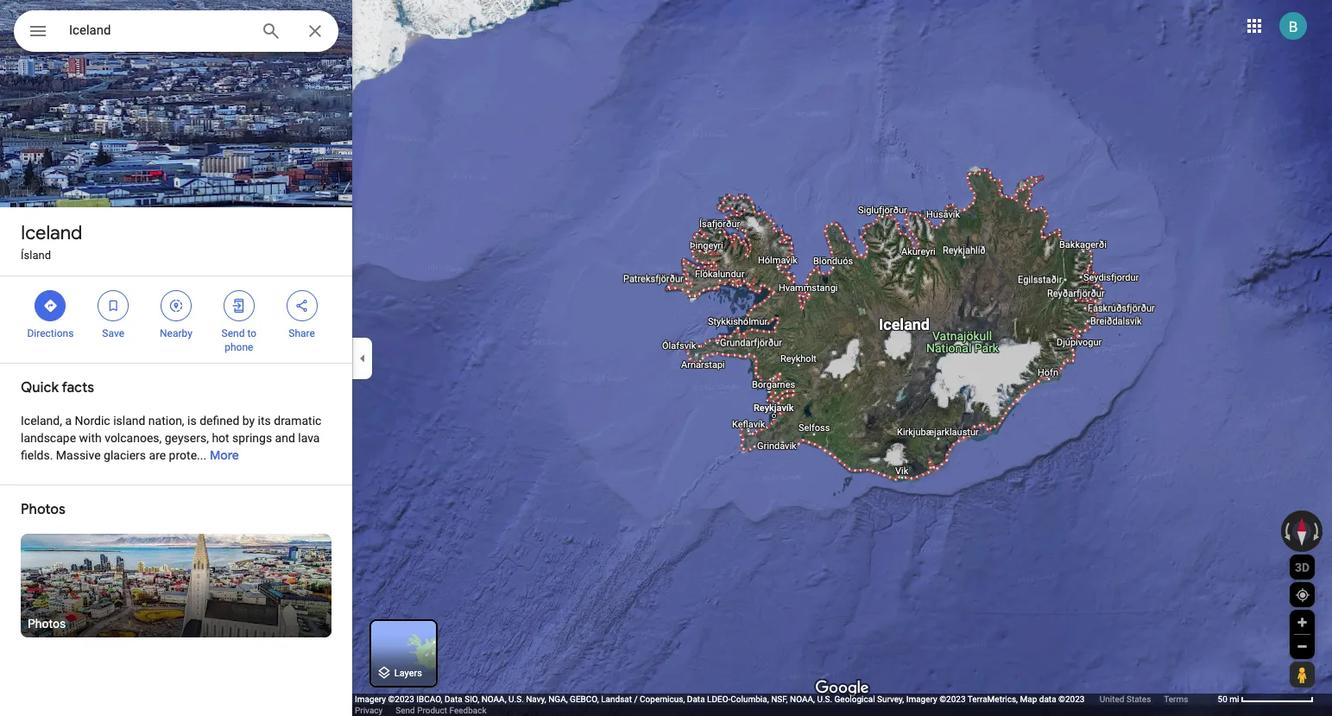 Task type: describe. For each thing, give the bounding box(es) containing it.
50 mi
[[1218, 694, 1240, 704]]

product
[[417, 706, 448, 715]]

quick
[[21, 379, 59, 396]]

actions for iceland region
[[0, 276, 352, 363]]

ldeo-
[[707, 694, 731, 704]]

 button
[[14, 10, 62, 55]]

are
[[149, 448, 166, 462]]

50 mi button
[[1218, 694, 1315, 704]]

nga,
[[549, 694, 568, 704]]

with
[[79, 431, 102, 445]]

nordic
[[75, 414, 110, 428]]

dramatic
[[274, 414, 322, 428]]

volcanoes,
[[105, 431, 162, 445]]

/
[[634, 694, 638, 704]]

2 ©2023 from the left
[[940, 694, 966, 704]]

nearby
[[160, 327, 193, 339]]

facts
[[62, 379, 94, 396]]

united
[[1100, 694, 1125, 704]]

send product feedback button
[[396, 705, 487, 716]]

is
[[187, 414, 197, 428]]

layers
[[394, 668, 422, 679]]

google account: brad klo  
(klobrad84@gmail.com) image
[[1280, 12, 1308, 39]]

landsat
[[601, 694, 632, 704]]

photos inside button
[[28, 617, 66, 630]]

show your location image
[[1296, 587, 1311, 603]]

phone
[[225, 341, 253, 353]]

send for send to phone
[[222, 327, 245, 339]]

its
[[258, 414, 271, 428]]

privacy button
[[355, 705, 383, 716]]

none field inside iceland field
[[69, 20, 247, 41]]

nation,
[[148, 414, 185, 428]]


[[43, 296, 58, 315]]

glaciers
[[104, 448, 146, 462]]

1 u.s. from the left
[[509, 694, 524, 704]]

google maps element
[[0, 0, 1333, 716]]

iceland
[[21, 221, 82, 245]]

to
[[247, 327, 257, 339]]

terrametrics,
[[968, 694, 1018, 704]]

ísland
[[21, 249, 51, 262]]

 search field
[[14, 10, 339, 55]]

iceland main content
[[0, 0, 352, 716]]

show street view coverage image
[[1290, 662, 1315, 687]]

imagery ©2023 ibcao, data sio, noaa, u.s. navy, nga, gebco, landsat / copernicus, data ldeo-columbia, nsf, noaa, u.s. geological survey, imagery ©2023 terrametrics, map data ©2023
[[355, 694, 1087, 704]]

nsf,
[[771, 694, 788, 704]]

mi
[[1230, 694, 1240, 704]]

and
[[275, 431, 295, 445]]

fields.
[[21, 448, 53, 462]]

1 data from the left
[[445, 694, 463, 704]]


[[294, 296, 310, 315]]



Task type: locate. For each thing, give the bounding box(es) containing it.
iceland, a nordic island nation, is defined by its dramatic landscape with volcanoes, geysers, hot springs and lava fields. massive glaciers are prote...
[[21, 414, 322, 462]]

prote...
[[169, 448, 207, 462]]

photos
[[21, 501, 65, 518], [28, 617, 66, 630]]

1 horizontal spatial data
[[687, 694, 705, 704]]


[[231, 296, 247, 315]]

defined
[[200, 414, 239, 428]]

states
[[1127, 694, 1152, 704]]

share
[[289, 327, 315, 339]]

collapse side panel image
[[353, 348, 372, 368]]

2 imagery from the left
[[907, 694, 938, 704]]

footer inside google maps element
[[355, 694, 1218, 716]]

massive
[[56, 448, 101, 462]]

save
[[102, 327, 124, 339]]

data
[[1040, 694, 1057, 704]]

0 vertical spatial photos
[[21, 501, 65, 518]]

1 vertical spatial send
[[396, 706, 415, 715]]

noaa,
[[482, 694, 507, 704], [790, 694, 815, 704]]

1 ©2023 from the left
[[388, 694, 414, 704]]

by
[[242, 414, 255, 428]]

data
[[445, 694, 463, 704], [687, 694, 705, 704]]

©2023 left terrametrics,
[[940, 694, 966, 704]]

u.s. left geological
[[817, 694, 833, 704]]

data up send product feedback
[[445, 694, 463, 704]]

directions
[[27, 327, 74, 339]]

send product feedback
[[396, 706, 487, 715]]

feedback
[[450, 706, 487, 715]]

send inside send to phone
[[222, 327, 245, 339]]

0 horizontal spatial data
[[445, 694, 463, 704]]

send inside button
[[396, 706, 415, 715]]

united states button
[[1100, 694, 1152, 705]]

data left 'ldeo-'
[[687, 694, 705, 704]]

quick facts
[[21, 379, 94, 396]]

zoom out image
[[1296, 640, 1309, 653]]

0 horizontal spatial ©2023
[[388, 694, 414, 704]]

1 noaa, from the left
[[482, 694, 507, 704]]

a
[[65, 414, 72, 428]]

footer containing imagery ©2023 ibcao, data sio, noaa, u.s. navy, nga, gebco, landsat / copernicus, data ldeo-columbia, nsf, noaa, u.s. geological survey, imagery ©2023 terrametrics, map data ©2023
[[355, 694, 1218, 716]]

©2023 down layers
[[388, 694, 414, 704]]

geysers,
[[165, 431, 209, 445]]

3d button
[[1290, 554, 1315, 580]]

terms privacy
[[355, 694, 1189, 715]]

terms
[[1165, 694, 1189, 704]]

send
[[222, 327, 245, 339], [396, 706, 415, 715]]

photos button
[[21, 534, 332, 637]]

1 horizontal spatial noaa,
[[790, 694, 815, 704]]

send for send product feedback
[[396, 706, 415, 715]]

0 horizontal spatial imagery
[[355, 694, 386, 704]]

3 ©2023 from the left
[[1059, 694, 1085, 704]]

imagery up privacy button
[[355, 694, 386, 704]]


[[28, 19, 48, 43]]

0 horizontal spatial send
[[222, 327, 245, 339]]

island
[[113, 414, 145, 428]]

zoom in image
[[1296, 616, 1309, 629]]

2 data from the left
[[687, 694, 705, 704]]

privacy
[[355, 706, 383, 715]]

geological
[[835, 694, 875, 704]]

noaa, right nsf, at the bottom right of page
[[790, 694, 815, 704]]

send up phone
[[222, 327, 245, 339]]

0 horizontal spatial u.s.
[[509, 694, 524, 704]]

columbia,
[[731, 694, 769, 704]]

map
[[1020, 694, 1038, 704]]

©2023
[[388, 694, 414, 704], [940, 694, 966, 704], [1059, 694, 1085, 704]]

50
[[1218, 694, 1228, 704]]

send to phone
[[222, 327, 257, 353]]

imagery right survey,
[[907, 694, 938, 704]]

2 u.s. from the left
[[817, 694, 833, 704]]

landscape
[[21, 431, 76, 445]]

0 vertical spatial send
[[222, 327, 245, 339]]

1 horizontal spatial u.s.
[[817, 694, 833, 704]]

1 horizontal spatial ©2023
[[940, 694, 966, 704]]

0 horizontal spatial noaa,
[[482, 694, 507, 704]]

1 vertical spatial photos
[[28, 617, 66, 630]]

noaa, right sio,
[[482, 694, 507, 704]]

terms button
[[1165, 694, 1189, 705]]

hot
[[212, 431, 229, 445]]

2 horizontal spatial ©2023
[[1059, 694, 1085, 704]]

springs
[[232, 431, 272, 445]]

2 noaa, from the left
[[790, 694, 815, 704]]


[[168, 296, 184, 315]]

footer
[[355, 694, 1218, 716]]

1 horizontal spatial imagery
[[907, 694, 938, 704]]

ibcao,
[[417, 694, 443, 704]]

more button
[[210, 434, 239, 477]]

navy,
[[526, 694, 547, 704]]

iceland ísland
[[21, 221, 82, 262]]

united states
[[1100, 694, 1152, 704]]

u.s. left navy,
[[509, 694, 524, 704]]

send left product
[[396, 706, 415, 715]]


[[106, 296, 121, 315]]

©2023 right data at the bottom right of page
[[1059, 694, 1085, 704]]

copernicus,
[[640, 694, 685, 704]]

None field
[[69, 20, 247, 41]]

Iceland field
[[14, 10, 339, 52]]

lava
[[298, 431, 320, 445]]

imagery
[[355, 694, 386, 704], [907, 694, 938, 704]]

1 imagery from the left
[[355, 694, 386, 704]]

iceland,
[[21, 414, 62, 428]]

survey,
[[878, 694, 904, 704]]

more
[[210, 447, 239, 463]]

1 horizontal spatial send
[[396, 706, 415, 715]]

gebco,
[[570, 694, 599, 704]]

3d
[[1295, 560, 1310, 574]]

sio,
[[465, 694, 480, 704]]

u.s.
[[509, 694, 524, 704], [817, 694, 833, 704]]



Task type: vqa. For each thing, say whether or not it's contained in the screenshot.


